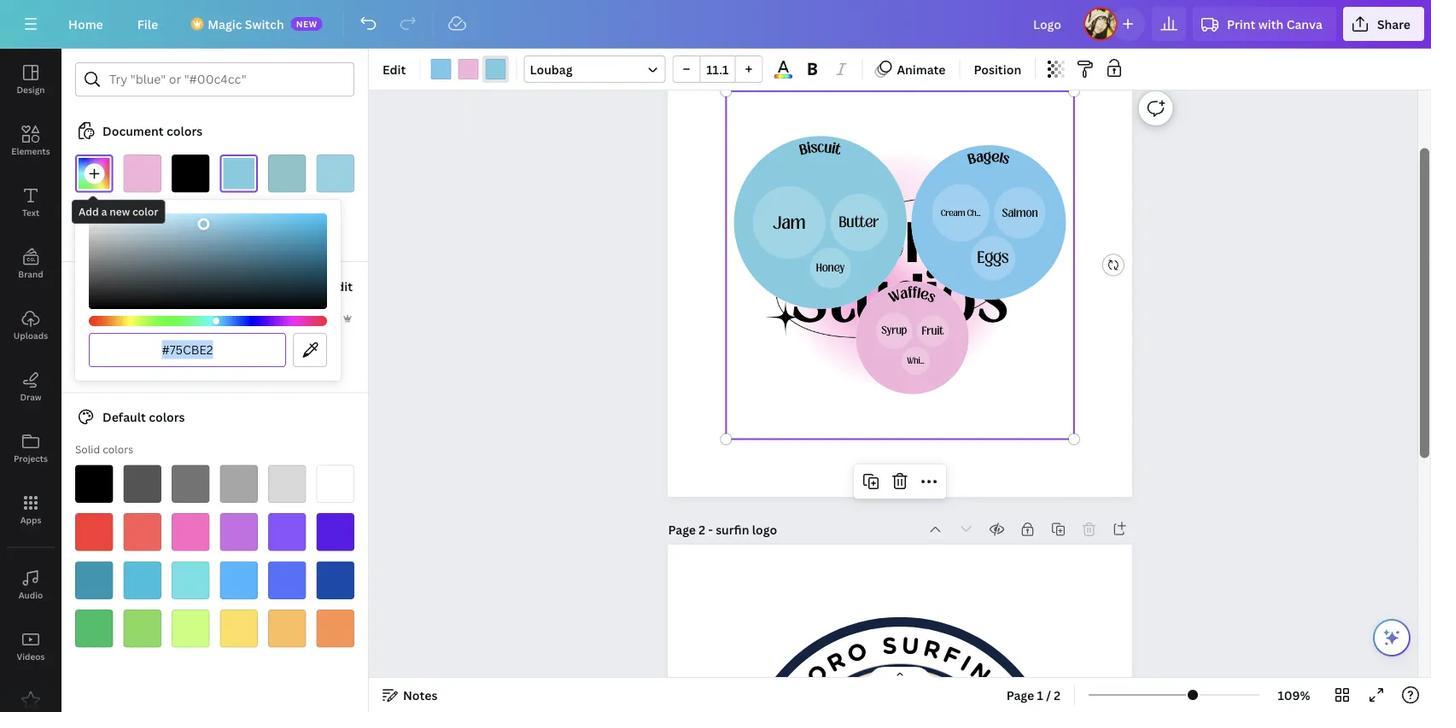 Task type: locate. For each thing, give the bounding box(es) containing it.
page for page 2 -
[[668, 521, 696, 538]]

n
[[965, 657, 997, 690]]

solid
[[75, 442, 100, 456]]

r
[[921, 634, 944, 665], [822, 646, 851, 678]]

1 vertical spatial edit
[[329, 278, 353, 294]]

turquoise blue #5ce1e6 image
[[172, 562, 210, 600]]

magenta #cb6ce6 image
[[220, 513, 258, 551]]

draw button
[[0, 356, 61, 418]]

apps button
[[0, 479, 61, 541]]

pink #ff66c4 image
[[172, 513, 210, 551], [172, 513, 210, 551]]

color
[[75, 311, 102, 325]]

Try "blue" or "#00c4cc" search field
[[109, 63, 343, 96]]

#86c3c9 image
[[268, 155, 306, 193], [268, 155, 306, 193]]

#75c6ef image up the default colors on the bottom left of the page
[[172, 334, 210, 372]]

#f4b3db image
[[458, 59, 479, 79], [123, 155, 161, 193], [123, 155, 161, 193]]

animate button
[[870, 56, 953, 83]]

colors right solid
[[103, 442, 133, 456]]

2 right / at the bottom of the page
[[1054, 687, 1061, 703]]

page
[[668, 521, 696, 538], [1007, 687, 1034, 703]]

0 vertical spatial #75c6ef image
[[431, 59, 451, 79]]

1 vertical spatial 2
[[1054, 687, 1061, 703]]

black #000000 image
[[75, 465, 113, 503], [75, 465, 113, 503]]

white #ffffff image
[[316, 465, 354, 503]]

page left 1
[[1007, 687, 1034, 703]]

edit
[[383, 61, 406, 77], [329, 278, 353, 294]]

Hex color code text field
[[100, 334, 275, 366]]

loubag button
[[524, 56, 666, 83]]

1 horizontal spatial 2
[[1054, 687, 1061, 703]]

0 horizontal spatial #75c6ef image
[[172, 334, 210, 372]]

2 vertical spatial colors
[[103, 442, 133, 456]]

i
[[956, 649, 977, 677]]

page for page 1 / 2
[[1007, 687, 1034, 703]]

2
[[699, 521, 706, 538], [1054, 687, 1061, 703]]

o
[[843, 636, 871, 669], [801, 658, 834, 692]]

/
[[1046, 687, 1051, 703]]

draw
[[20, 391, 41, 403]]

2 left '-' on the left of the page
[[699, 521, 706, 538]]

page 2 -
[[668, 521, 716, 538]]

1
[[1037, 687, 1044, 703]]

colors right default
[[149, 409, 185, 425]]

colors
[[166, 123, 203, 139], [149, 409, 185, 425], [103, 442, 133, 456]]

orange #ff914d image
[[316, 610, 354, 648], [316, 610, 354, 648]]

#4890cd image
[[75, 334, 113, 372], [75, 334, 113, 372]]

coral red #ff5757 image
[[123, 513, 161, 551], [123, 513, 161, 551]]

0 horizontal spatial o
[[801, 658, 834, 692]]

projects
[[14, 453, 48, 464]]

0 horizontal spatial edit
[[329, 278, 353, 294]]

r right u
[[921, 634, 944, 665]]

uploads button
[[0, 295, 61, 356]]

1 vertical spatial colors
[[149, 409, 185, 425]]

aqua blue #0cc0df image
[[123, 562, 161, 600], [123, 562, 161, 600]]

cobalt blue #004aad image
[[316, 562, 354, 600], [316, 562, 354, 600]]

#166bb5 image
[[123, 334, 161, 372], [123, 334, 161, 372]]

colors for solid colors
[[103, 442, 133, 456]]

dark turquoise #0097b2 image
[[75, 562, 113, 600], [75, 562, 113, 600]]

solid colors
[[75, 442, 133, 456]]

gray #a6a6a6 image
[[220, 465, 258, 503], [220, 465, 258, 503]]

1 horizontal spatial #75c6ef image
[[431, 59, 451, 79]]

default colors
[[102, 409, 185, 425]]

file button
[[124, 7, 172, 41]]

#75c6ef image up the default colors on the bottom left of the page
[[172, 334, 210, 372]]

1 vertical spatial #75c6ef image
[[172, 334, 210, 372]]

colors for document colors
[[166, 123, 203, 139]]

new
[[110, 205, 130, 219]]

switch
[[245, 16, 284, 32]]

champsraise button
[[68, 276, 195, 296]]

edit button
[[376, 56, 413, 83]]

print with canva
[[1227, 16, 1323, 32]]

0 horizontal spatial r
[[822, 646, 851, 678]]

#75c6ef image left #f4b3db icon
[[431, 59, 451, 79]]

o inside r o
[[843, 636, 871, 669]]

text
[[22, 207, 39, 218]]

r inside r o
[[822, 646, 851, 678]]

studios
[[792, 256, 1009, 343]]

apps
[[20, 514, 41, 526]]

group
[[672, 56, 763, 83]]

#f4b3db image
[[458, 59, 479, 79]]

lime #c1ff72 image
[[172, 610, 210, 648], [172, 610, 210, 648]]

page left '-' on the left of the page
[[668, 521, 696, 538]]

colors up #000000 icon
[[166, 123, 203, 139]]

#75cbe2 image
[[220, 155, 258, 193], [220, 155, 258, 193]]

with
[[1259, 16, 1284, 32]]

1 vertical spatial page
[[1007, 687, 1034, 703]]

magic switch
[[208, 16, 284, 32]]

#ff66c4 image
[[75, 203, 113, 241]]

page inside 'page 1 / 2' button
[[1007, 687, 1034, 703]]

green #00bf63 image
[[75, 610, 113, 648]]

palette
[[105, 311, 140, 325]]

edit for edit popup button
[[383, 61, 406, 77]]

r left s
[[822, 646, 851, 678]]

color group
[[427, 56, 509, 83]]

1 horizontal spatial o
[[843, 636, 871, 669]]

Page title text field
[[716, 521, 779, 538]]

file
[[137, 16, 158, 32]]

grass green #7ed957 image
[[123, 610, 161, 648]]

gray #737373 image
[[172, 465, 210, 503]]

share
[[1377, 16, 1411, 32]]

document
[[102, 123, 164, 139]]

r inside s u r f i
[[921, 634, 944, 665]]

1 horizontal spatial r
[[921, 634, 944, 665]]

0 horizontal spatial #75c6ef image
[[172, 334, 210, 372]]

#75c6ef image
[[431, 59, 451, 79], [172, 334, 210, 372]]

0 vertical spatial page
[[668, 521, 696, 538]]

light gray #d9d9d9 image
[[268, 465, 306, 503], [268, 465, 306, 503]]

0 horizontal spatial 2
[[699, 521, 706, 538]]

color range image
[[774, 74, 793, 79]]

#000000 image
[[172, 155, 210, 193]]

-
[[708, 521, 713, 538]]

design
[[17, 84, 45, 95]]

audio
[[19, 589, 43, 601]]

edit inside popup button
[[383, 61, 406, 77]]

main menu bar
[[0, 0, 1431, 49]]

purple #8c52ff image
[[268, 513, 306, 551]]

#010101 image
[[268, 334, 306, 372], [268, 334, 306, 372]]

r o
[[822, 636, 871, 678]]

new
[[296, 18, 318, 29]]

magenta #cb6ce6 image
[[220, 513, 258, 551]]

dark gray #545454 image
[[123, 465, 161, 503]]

side panel tab list
[[0, 49, 61, 712]]

#75c6ef image
[[431, 59, 451, 79], [172, 334, 210, 372]]

toro
[[828, 197, 972, 284]]

bright red #ff3131 image
[[75, 513, 113, 551]]

violet #5e17eb image
[[316, 513, 354, 551], [316, 513, 354, 551]]

notes button
[[376, 681, 444, 709]]

royal blue #5271ff image
[[268, 562, 306, 600], [268, 562, 306, 600]]

0 vertical spatial colors
[[166, 123, 203, 139]]

#75cbe2 image
[[485, 59, 506, 79], [485, 59, 506, 79]]

0 vertical spatial #75c6ef image
[[431, 59, 451, 79]]

#ffffff image
[[123, 203, 161, 241], [220, 334, 258, 372], [220, 334, 258, 372]]

canva
[[1287, 16, 1323, 32]]

0 horizontal spatial page
[[668, 521, 696, 538]]

bright red #ff3131 image
[[75, 513, 113, 551]]

edit inside button
[[329, 278, 353, 294]]

#8ad3e2 image
[[316, 155, 354, 193], [316, 155, 354, 193]]

1 horizontal spatial edit
[[383, 61, 406, 77]]

light blue #38b6ff image
[[220, 562, 258, 600], [220, 562, 258, 600]]

0 vertical spatial edit
[[383, 61, 406, 77]]

videos button
[[0, 616, 61, 677]]

color palette
[[75, 311, 140, 325]]

1 horizontal spatial page
[[1007, 687, 1034, 703]]

elements
[[11, 145, 50, 157]]

#75c6ef image left #f4b3db icon
[[431, 59, 451, 79]]

home
[[68, 16, 103, 32]]



Task type: vqa. For each thing, say whether or not it's contained in the screenshot.
field
no



Task type: describe. For each thing, give the bounding box(es) containing it.
peach #ffbd59 image
[[268, 610, 306, 648]]

gray #737373 image
[[172, 465, 210, 503]]

position
[[974, 61, 1022, 77]]

share button
[[1343, 7, 1424, 41]]

s u r f i
[[882, 631, 977, 677]]

animate
[[897, 61, 946, 77]]

page 1 / 2
[[1007, 687, 1061, 703]]

green #00bf63 image
[[75, 610, 113, 648]]

0 vertical spatial 2
[[699, 521, 706, 538]]

109%
[[1278, 687, 1310, 703]]

1 horizontal spatial #75c6ef image
[[431, 59, 451, 79]]

brand
[[18, 268, 43, 280]]

turquoise blue #5ce1e6 image
[[172, 562, 210, 600]]

elements button
[[0, 110, 61, 172]]

canva assistant image
[[1382, 628, 1402, 648]]

page 1 / 2 button
[[1000, 681, 1068, 709]]

add a new color
[[79, 205, 158, 219]]

white #ffffff image
[[316, 465, 354, 503]]

audio button
[[0, 554, 61, 616]]

print
[[1227, 16, 1256, 32]]

purple #8c52ff image
[[268, 513, 306, 551]]

Design title text field
[[1020, 7, 1077, 41]]

champsraise
[[102, 278, 181, 294]]

magic
[[208, 16, 242, 32]]

color
[[132, 205, 158, 219]]

yellow #ffde59 image
[[220, 610, 258, 648]]

loubag
[[530, 61, 573, 77]]

109% button
[[1267, 681, 1322, 709]]

#ffffff image
[[123, 203, 161, 241]]

videos
[[17, 651, 45, 662]]

design button
[[0, 49, 61, 110]]

colors for default colors
[[149, 409, 185, 425]]

edit button
[[328, 269, 354, 303]]

text button
[[0, 172, 61, 233]]

yellow #ffde59 image
[[220, 610, 258, 648]]

default
[[102, 409, 146, 425]]

#000000 image
[[172, 155, 210, 193]]

document colors
[[102, 123, 203, 139]]

grass green #7ed957 image
[[123, 610, 161, 648]]

add
[[79, 205, 99, 219]]

print with canva button
[[1193, 7, 1336, 41]]

uploads
[[14, 330, 48, 341]]

s
[[882, 631, 898, 660]]

peach #ffbd59 image
[[268, 610, 306, 648]]

notes
[[403, 687, 438, 703]]

a
[[101, 205, 107, 219]]

f
[[939, 640, 964, 672]]

home link
[[55, 7, 117, 41]]

#ff66c4 image
[[75, 203, 113, 241]]

edit for edit button
[[329, 278, 353, 294]]

projects button
[[0, 418, 61, 479]]

dark gray #545454 image
[[123, 465, 161, 503]]

show pages image
[[859, 666, 941, 680]]

position button
[[967, 56, 1028, 83]]

– – number field
[[706, 61, 730, 77]]

2 inside button
[[1054, 687, 1061, 703]]

u
[[901, 631, 921, 661]]

1 vertical spatial #75c6ef image
[[172, 334, 210, 372]]

add a new color image
[[75, 155, 113, 193]]

brand button
[[0, 233, 61, 295]]



